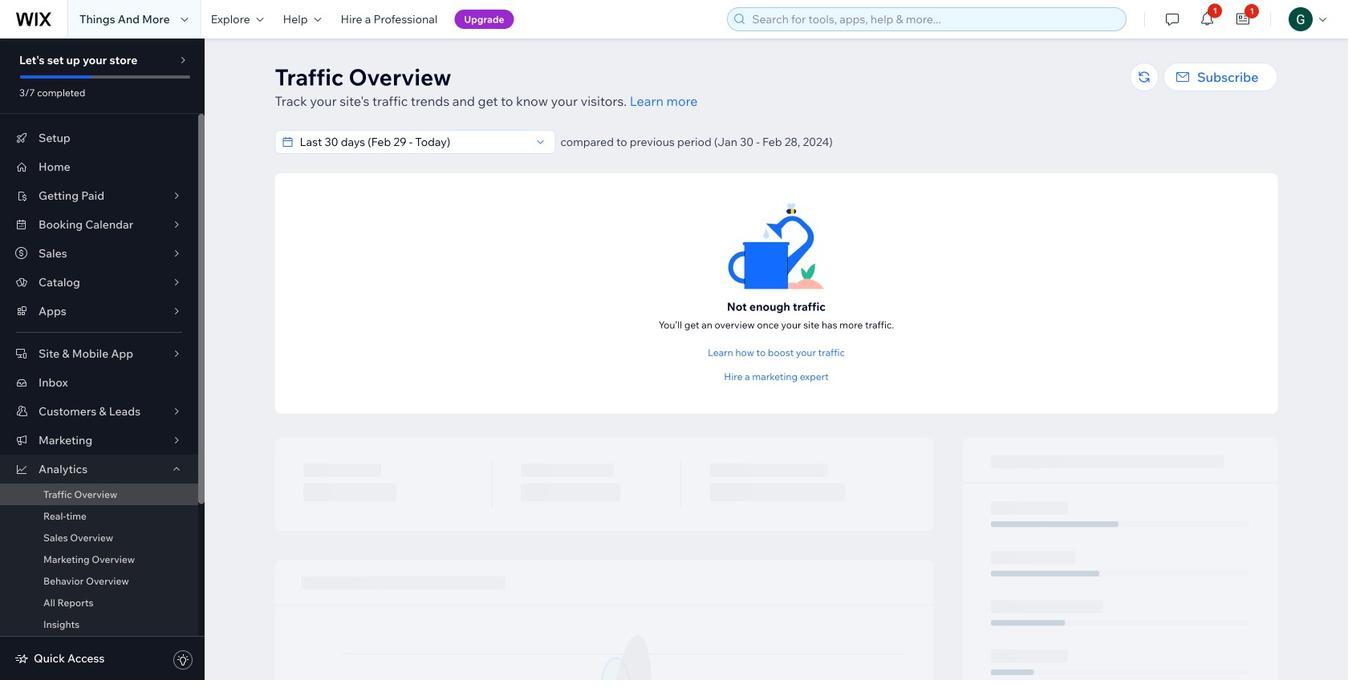 Task type: locate. For each thing, give the bounding box(es) containing it.
None field
[[295, 131, 531, 153]]



Task type: describe. For each thing, give the bounding box(es) containing it.
sidebar element
[[0, 39, 205, 681]]

Search for tools, apps, help & more... field
[[748, 8, 1122, 31]]

page skeleton image
[[275, 438, 1279, 681]]



Task type: vqa. For each thing, say whether or not it's contained in the screenshot.
Field
yes



